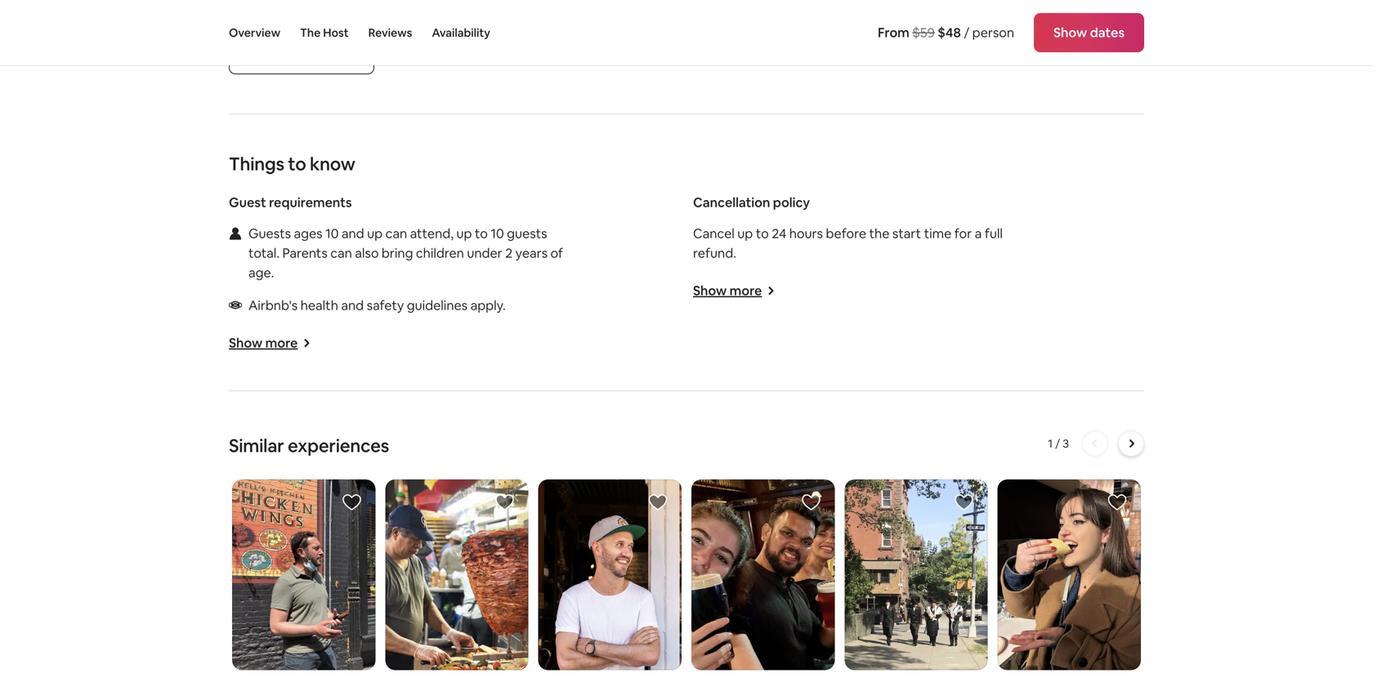 Task type: locate. For each thing, give the bounding box(es) containing it.
1 and from the top
[[342, 225, 364, 242]]

the host
[[300, 25, 349, 40]]

0 vertical spatial show more
[[693, 282, 762, 299]]

1 horizontal spatial can
[[386, 225, 407, 242]]

more
[[730, 282, 762, 299], [265, 335, 298, 352]]

experiences
[[288, 435, 389, 458]]

0 horizontal spatial 10
[[325, 225, 339, 242]]

2 horizontal spatial up
[[738, 225, 753, 242]]

to inside guests ages 10 and up can attend, up to 10 guests total. parents can also bring children under 2 years of age.
[[475, 225, 488, 242]]

can up bring
[[386, 225, 407, 242]]

age.
[[249, 265, 274, 281]]

and inside guests ages 10 and up can attend, up to 10 guests total. parents can also bring children under 2 years of age.
[[342, 225, 364, 242]]

overview
[[229, 25, 281, 40]]

more for show more button
[[265, 335, 298, 352]]

1 vertical spatial can
[[331, 245, 352, 262]]

to
[[288, 152, 306, 176], [475, 225, 488, 242], [756, 225, 769, 242]]

0 vertical spatial and
[[342, 225, 364, 242]]

0 vertical spatial more
[[730, 282, 762, 299]]

3 up from the left
[[738, 225, 753, 242]]

and up also
[[342, 225, 364, 242]]

apply.
[[471, 297, 506, 314]]

and
[[342, 225, 364, 242], [341, 297, 364, 314]]

1 vertical spatial show
[[693, 282, 727, 299]]

2 vertical spatial show
[[229, 335, 263, 352]]

1 horizontal spatial show more
[[693, 282, 762, 299]]

up right cancel at top
[[738, 225, 753, 242]]

0 horizontal spatial show
[[229, 335, 263, 352]]

0 horizontal spatial more
[[265, 335, 298, 352]]

1 horizontal spatial more
[[730, 282, 762, 299]]

time
[[924, 225, 952, 242]]

show down 'refund.'
[[693, 282, 727, 299]]

1 horizontal spatial /
[[1056, 437, 1061, 451]]

1 horizontal spatial show
[[693, 282, 727, 299]]

show
[[1054, 24, 1088, 41], [693, 282, 727, 299], [229, 335, 263, 352]]

similar
[[229, 435, 284, 458]]

2 horizontal spatial show
[[1054, 24, 1088, 41]]

10 right ages
[[325, 225, 339, 242]]

5 save this experience image from the left
[[1108, 493, 1128, 513]]

up up also
[[367, 225, 383, 242]]

to up under
[[475, 225, 488, 242]]

requirements
[[269, 194, 352, 211]]

up
[[367, 225, 383, 242], [457, 225, 472, 242], [738, 225, 753, 242]]

before
[[826, 225, 867, 242]]

0 horizontal spatial up
[[367, 225, 383, 242]]

show inside show dates link
[[1054, 24, 1088, 41]]

1 vertical spatial and
[[341, 297, 364, 314]]

of
[[551, 245, 563, 262]]

/
[[964, 24, 970, 41], [1056, 437, 1061, 451]]

10 up under
[[491, 225, 504, 242]]

10
[[325, 225, 339, 242], [491, 225, 504, 242]]

person
[[973, 24, 1015, 41]]

1 horizontal spatial to
[[475, 225, 488, 242]]

0 vertical spatial /
[[964, 24, 970, 41]]

/ right $48
[[964, 24, 970, 41]]

1 10 from the left
[[325, 225, 339, 242]]

2 10 from the left
[[491, 225, 504, 242]]

0 vertical spatial can
[[386, 225, 407, 242]]

2 horizontal spatial to
[[756, 225, 769, 242]]

show more for show more link
[[693, 282, 762, 299]]

airbnb's health and safety guidelines apply.
[[249, 297, 506, 314]]

save this experience image
[[342, 493, 362, 513], [495, 493, 515, 513], [648, 493, 668, 513], [955, 493, 974, 513], [1108, 493, 1128, 513]]

1 vertical spatial more
[[265, 335, 298, 352]]

from $59 $48 / person
[[878, 24, 1015, 41]]

also
[[355, 245, 379, 262]]

to left know
[[288, 152, 306, 176]]

1 vertical spatial show more
[[229, 335, 298, 352]]

0 horizontal spatial show more
[[229, 335, 298, 352]]

1 horizontal spatial up
[[457, 225, 472, 242]]

0 horizontal spatial can
[[331, 245, 352, 262]]

show left 'dates' in the right top of the page
[[1054, 24, 1088, 41]]

can left also
[[331, 245, 352, 262]]

up up under
[[457, 225, 472, 242]]

guidelines
[[407, 297, 468, 314]]

more down airbnb's
[[265, 335, 298, 352]]

1 vertical spatial /
[[1056, 437, 1061, 451]]

0 horizontal spatial /
[[964, 24, 970, 41]]

0 vertical spatial show
[[1054, 24, 1088, 41]]

1 / 3
[[1048, 437, 1070, 451]]

show down airbnb's
[[229, 335, 263, 352]]

to left 24
[[756, 225, 769, 242]]

2 and from the top
[[341, 297, 364, 314]]

/ right 1
[[1056, 437, 1061, 451]]

$48
[[938, 24, 961, 41]]

and left safety at top
[[341, 297, 364, 314]]

3
[[1063, 437, 1070, 451]]

show more down airbnb's
[[229, 335, 298, 352]]

can
[[386, 225, 407, 242], [331, 245, 352, 262]]

reviews button
[[368, 0, 412, 65]]

airbnb's
[[249, 297, 298, 314]]

show more down 'refund.'
[[693, 282, 762, 299]]

guest
[[229, 194, 266, 211]]

4 save this experience image from the left
[[955, 493, 974, 513]]

under
[[467, 245, 503, 262]]

up inside cancel up to 24 hours before the start time for a full refund.
[[738, 225, 753, 242]]

the
[[300, 25, 321, 40]]

things to know
[[229, 152, 355, 176]]

1 horizontal spatial 10
[[491, 225, 504, 242]]

show for show more link
[[693, 282, 727, 299]]

show more
[[693, 282, 762, 299], [229, 335, 298, 352]]

more down 'refund.'
[[730, 282, 762, 299]]



Task type: vqa. For each thing, say whether or not it's contained in the screenshot.
middle to
yes



Task type: describe. For each thing, give the bounding box(es) containing it.
1
[[1048, 437, 1053, 451]]

the
[[870, 225, 890, 242]]

host
[[323, 25, 349, 40]]

show dates
[[1054, 24, 1125, 41]]

know
[[310, 152, 355, 176]]

cancellation
[[693, 194, 771, 211]]

full
[[985, 225, 1003, 242]]

from
[[878, 24, 910, 41]]

bring
[[382, 245, 413, 262]]

start
[[893, 225, 922, 242]]

attend,
[[410, 225, 454, 242]]

dates
[[1090, 24, 1125, 41]]

for
[[955, 225, 972, 242]]

similar experiences
[[229, 435, 389, 458]]

parents
[[283, 245, 328, 262]]

guests
[[249, 225, 291, 242]]

availability
[[432, 25, 491, 40]]

health
[[301, 297, 338, 314]]

safety
[[367, 297, 404, 314]]

cancel
[[693, 225, 735, 242]]

2 up from the left
[[457, 225, 472, 242]]

children
[[416, 245, 464, 262]]

cancel up to 24 hours before the start time for a full refund.
[[693, 225, 1003, 262]]

the host button
[[300, 0, 349, 65]]

2 save this experience image from the left
[[495, 493, 515, 513]]

1 up from the left
[[367, 225, 383, 242]]

a
[[975, 225, 982, 242]]

show more link
[[693, 282, 775, 299]]

refund.
[[693, 245, 737, 262]]

1 save this experience image from the left
[[342, 493, 362, 513]]

2
[[505, 245, 513, 262]]

overview button
[[229, 0, 281, 65]]

guest requirements
[[229, 194, 352, 211]]

guests
[[507, 225, 547, 242]]

$59
[[913, 24, 935, 41]]

show dates link
[[1034, 13, 1145, 52]]

things
[[229, 152, 284, 176]]

24
[[772, 225, 787, 242]]

total.
[[249, 245, 280, 262]]

ages
[[294, 225, 323, 242]]

show more for show more button
[[229, 335, 298, 352]]

show for show more button
[[229, 335, 263, 352]]

guests ages 10 and up can attend, up to 10 guests total. parents can also bring children under 2 years of age.
[[249, 225, 563, 281]]

show more button
[[229, 335, 311, 352]]

availability button
[[432, 0, 491, 65]]

3 save this experience image from the left
[[648, 493, 668, 513]]

policy
[[773, 194, 810, 211]]

to inside cancel up to 24 hours before the start time for a full refund.
[[756, 225, 769, 242]]

save this experience image
[[802, 493, 821, 513]]

cancellation policy
[[693, 194, 810, 211]]

hours
[[790, 225, 823, 242]]

years
[[516, 245, 548, 262]]

0 horizontal spatial to
[[288, 152, 306, 176]]

more for show more link
[[730, 282, 762, 299]]

reviews
[[368, 25, 412, 40]]



